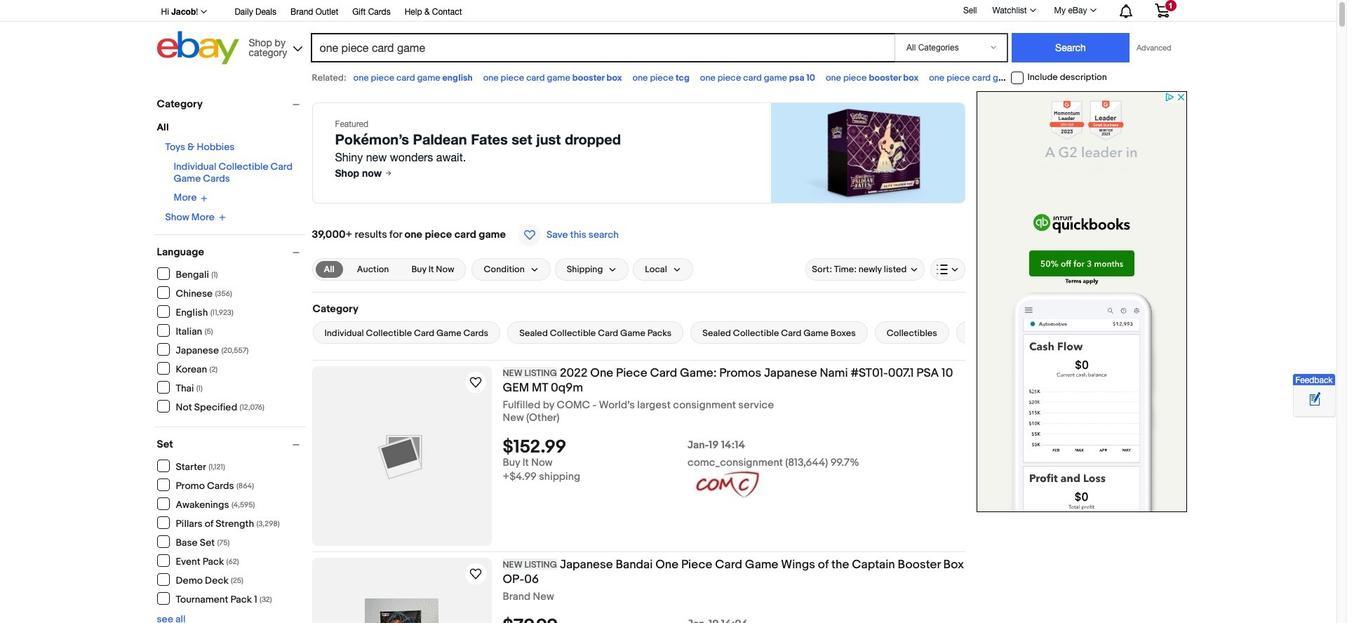 Task type: describe. For each thing, give the bounding box(es) containing it.
heading for the watch japanese bandai one piece card game wings of the captain booster box op-06 icon on the left bottom of the page
[[503, 558, 965, 587]]

account navigation
[[153, 0, 1180, 22]]

watch 2022 one piece card game: promos japanese nami #st01-007.1 psa 10 gem mt 0q9m image
[[467, 374, 484, 391]]

heading for watch 2022 one piece card game: promos japanese nami #st01-007.1 psa 10 gem mt 0q9m icon in the left of the page
[[503, 366, 953, 395]]

watchlist image
[[1030, 8, 1036, 12]]

japanese bandai one piece card game wings of the captain booster box op-06 image
[[365, 599, 439, 623]]

watch japanese bandai one piece card game wings of the captain booster box op-06 image
[[467, 566, 484, 583]]

advertisement element
[[977, 91, 1187, 512]]



Task type: locate. For each thing, give the bounding box(es) containing it.
banner
[[153, 0, 1180, 68]]

visit comc_consignment ebay store! image
[[688, 471, 768, 499]]

None submit
[[1012, 33, 1130, 62]]

save this search one piece card game search image
[[519, 224, 541, 246]]

All selected text field
[[324, 263, 335, 276]]

Search for anything text field
[[313, 34, 892, 61]]

1 vertical spatial heading
[[503, 558, 965, 587]]

1 heading from the top
[[503, 366, 953, 395]]

region
[[312, 102, 966, 204]]

2 heading from the top
[[503, 558, 965, 587]]

heading
[[503, 366, 953, 395], [503, 558, 965, 587]]

main content
[[312, 91, 1162, 623]]

listing options selector. list view selected. image
[[937, 264, 959, 275]]

2022 one piece card game: promos japanese nami #st01-007.1 psa 10 gem mt 0q9m image
[[374, 428, 430, 484]]

0 vertical spatial heading
[[503, 366, 953, 395]]

my ebay image
[[1090, 8, 1097, 12]]



Task type: vqa. For each thing, say whether or not it's contained in the screenshot.
watch Japanese Bandai One Piece Card Game Wings of the Captain Booster Box OP-06 Icon
yes



